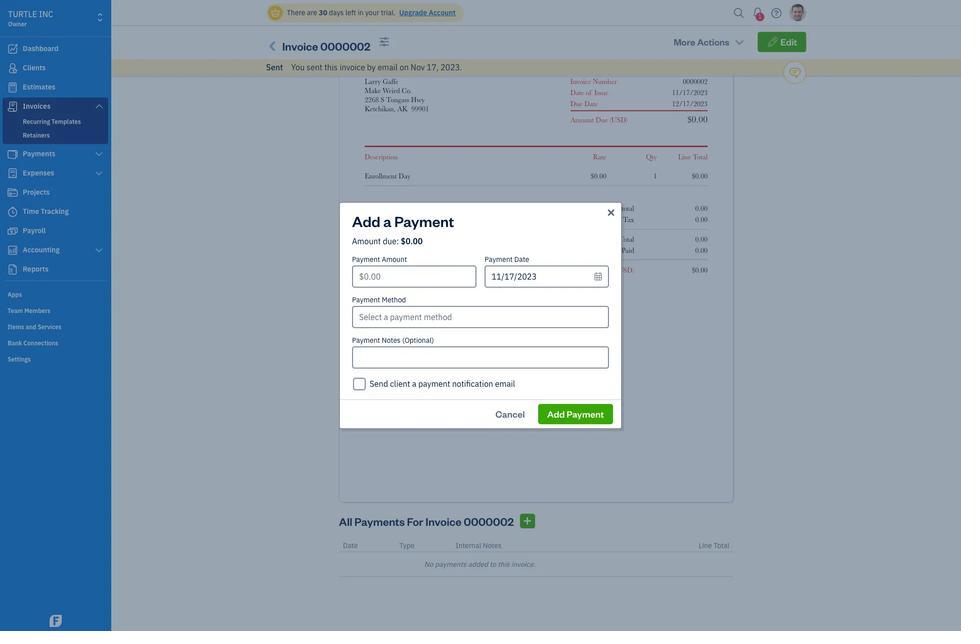 Task type: locate. For each thing, give the bounding box(es) containing it.
line for internal notes
[[699, 542, 713, 551]]

1 horizontal spatial )
[[633, 266, 635, 274]]

invoice right for
[[426, 515, 462, 529]]

0 horizontal spatial larry
[[291, 35, 307, 44]]

1 horizontal spatial a
[[412, 379, 417, 389]]

1 horizontal spatial add
[[548, 409, 565, 420]]

2 0.00 from the top
[[696, 216, 708, 224]]

) down paid
[[633, 266, 635, 274]]

total inside total amount paid
[[620, 235, 635, 244]]

amount for amount due ( usd )
[[571, 116, 595, 124]]

1 vertical spatial 0000002
[[684, 77, 708, 86]]

date up date in mm/dd/yyyy format text box
[[515, 255, 530, 264]]

add a payment image
[[523, 516, 533, 528]]

notes for internal
[[483, 542, 502, 551]]

gaffe left will
[[308, 35, 326, 44]]

1 horizontal spatial invoice
[[426, 515, 462, 529]]

notes left the (optional)
[[382, 336, 401, 345]]

your right in
[[366, 8, 380, 17]]

turtle for turtle inc
[[365, 18, 394, 26]]

larry
[[291, 35, 307, 44], [365, 77, 381, 86]]

chevron large down image for payment icon in the top of the page
[[94, 150, 104, 158]]

0 vertical spatial line
[[679, 153, 692, 161]]

date down all
[[343, 542, 358, 551]]

3 chevron large down image from the top
[[94, 170, 104, 178]]

ketchikan,
[[365, 105, 396, 113]]

your right receive
[[365, 35, 379, 44]]

2 vertical spatial due
[[603, 266, 615, 274]]

larry for larry gaffe make weird co. 2268 s tongass hwy ketchikan, ak  99901
[[365, 77, 381, 86]]

0 horizontal spatial inc
[[39, 9, 53, 19]]

1 vertical spatial invoice
[[571, 77, 592, 86]]

due date
[[571, 100, 599, 108]]

send
[[370, 379, 388, 389]]

1 horizontal spatial turtle
[[365, 18, 394, 26]]

qty
[[647, 153, 658, 161]]

1 0.00 0.00 from the top
[[696, 205, 708, 224]]

total for internal notes
[[714, 542, 730, 551]]

0 vertical spatial )
[[627, 116, 628, 124]]

turtle inside turtle inc owner
[[8, 9, 37, 19]]

due left "(" on the right
[[596, 116, 609, 124]]

0 vertical spatial add
[[352, 212, 381, 231]]

team members image
[[8, 307, 108, 315]]

subtotal tax
[[611, 205, 635, 224]]

invoice image
[[7, 102, 19, 112]]

0000002 up internal notes
[[464, 515, 514, 529]]

upgrade account link
[[398, 8, 456, 17]]

amount down due date
[[571, 116, 595, 124]]

1 vertical spatial gaffe
[[383, 77, 399, 86]]

1 vertical spatial total
[[620, 235, 635, 244]]

date
[[571, 89, 585, 97], [585, 100, 599, 108], [515, 255, 530, 264], [343, 542, 358, 551]]

add
[[352, 212, 381, 231], [548, 409, 565, 420]]

2 vertical spatial 0000002
[[464, 515, 514, 529]]

project image
[[7, 188, 19, 198]]

chevron large down image for invoice icon
[[94, 102, 104, 110]]

1 vertical spatial larry
[[365, 77, 381, 86]]

add a payment dialog
[[0, 190, 962, 442]]

payment amount
[[352, 255, 407, 264]]

$0.00
[[688, 114, 708, 125], [591, 172, 607, 180], [692, 172, 708, 180], [401, 236, 423, 247], [692, 266, 708, 274]]

main element
[[0, 0, 137, 632]]

0.00 0.00
[[696, 205, 708, 224], [696, 235, 708, 255]]

date of issue
[[571, 89, 609, 97]]

invoice
[[282, 39, 318, 53], [571, 77, 592, 86], [426, 515, 462, 529]]

0 vertical spatial due
[[571, 100, 583, 108]]

2 0.00 0.00 from the top
[[696, 235, 708, 255]]

0.00 0.00 for total
[[696, 235, 708, 255]]

inc for turtle inc owner
[[39, 9, 53, 19]]

payment method
[[352, 296, 406, 305]]

a
[[384, 212, 392, 231], [412, 379, 417, 389]]

amount down total amount paid
[[577, 266, 601, 274]]

) right "(" on the right
[[627, 116, 628, 124]]

larry inside larry gaffe make weird co. 2268 s tongass hwy ketchikan, ak  99901
[[365, 77, 381, 86]]

0000002
[[321, 39, 371, 53], [684, 77, 708, 86], [464, 515, 514, 529]]

a right the client
[[412, 379, 417, 389]]

0 vertical spatial 0.00 0.00
[[696, 205, 708, 224]]

amount up payment amount
[[352, 236, 381, 247]]

Payment Method text field
[[353, 307, 609, 328]]

add up the amount due : $0.00
[[352, 212, 381, 231]]

number
[[593, 77, 618, 86]]

1 horizontal spatial 0000002
[[464, 515, 514, 529]]

gaffe inside larry gaffe make weird co. 2268 s tongass hwy ketchikan, ak  99901
[[383, 77, 399, 86]]

close image
[[606, 207, 617, 219]]

chevron large down image for chart image
[[94, 247, 104, 255]]

added
[[468, 561, 488, 570]]

1 horizontal spatial gaffe
[[383, 77, 399, 86]]

0 vertical spatial a
[[384, 212, 392, 231]]

method
[[382, 296, 406, 305]]

turtle
[[8, 9, 37, 19], [365, 18, 394, 26]]

co.
[[402, 87, 412, 95]]

1 horizontal spatial line
[[699, 542, 713, 551]]

chevron large down image
[[94, 102, 104, 110], [94, 150, 104, 158], [94, 170, 104, 178], [94, 247, 104, 255]]

internal notes
[[456, 542, 502, 551]]

larry up make
[[365, 77, 381, 86]]

0000002 down the left on the left top
[[321, 39, 371, 53]]

invoice right invoices icon
[[282, 39, 318, 53]]

turtle inc
[[365, 18, 408, 26]]

1 horizontal spatial notes
[[483, 542, 502, 551]]

invoice up of
[[571, 77, 592, 86]]

a up the amount due : $0.00
[[384, 212, 392, 231]]

notes
[[382, 336, 401, 345], [483, 542, 502, 551]]

amount
[[571, 116, 595, 124], [352, 236, 381, 247], [597, 247, 620, 255], [382, 255, 407, 264], [577, 266, 601, 274]]

0 horizontal spatial line
[[679, 153, 692, 161]]

0 horizontal spatial notes
[[382, 336, 401, 345]]

tax
[[624, 216, 635, 224]]

notes up to
[[483, 542, 502, 551]]

invoice 0000002
[[282, 39, 371, 53]]

description
[[365, 153, 398, 161]]

0 vertical spatial line total
[[679, 153, 708, 161]]

payment image
[[7, 149, 19, 159]]

12/17/2023
[[673, 100, 708, 108]]

1 vertical spatial due
[[596, 116, 609, 124]]

total
[[693, 153, 708, 161], [620, 235, 635, 244], [714, 542, 730, 551]]

notes inside add a payment dialog
[[382, 336, 401, 345]]

0 vertical spatial gaffe
[[308, 35, 326, 44]]

0 horizontal spatial 0000002
[[321, 39, 371, 53]]

1 vertical spatial a
[[412, 379, 417, 389]]

Date in MM/DD/YYYY format text field
[[485, 266, 610, 288]]

due
[[571, 100, 583, 108], [596, 116, 609, 124], [603, 266, 615, 274]]

amount left paid
[[597, 247, 620, 255]]

1 horizontal spatial total
[[693, 153, 708, 161]]

day
[[399, 172, 411, 180]]

are
[[307, 8, 317, 17]]

1 horizontal spatial inc
[[395, 18, 408, 26]]

1 vertical spatial 0.00 0.00
[[696, 235, 708, 255]]

enrollment
[[365, 172, 397, 180]]

0000002 up '11/17/2023'
[[684, 77, 708, 86]]

usd
[[612, 116, 627, 124], [618, 266, 633, 274]]

0 horizontal spatial total
[[620, 235, 635, 244]]

there are 30 days left in your trial. upgrade account
[[287, 8, 456, 17]]

1 vertical spatial line
[[699, 542, 713, 551]]

for
[[407, 515, 424, 529]]

turtle up owner
[[8, 9, 37, 19]]

1 chevron large down image from the top
[[94, 102, 104, 110]]

amount down :
[[382, 255, 407, 264]]

0 horizontal spatial turtle
[[8, 9, 37, 19]]

inc
[[39, 9, 53, 19], [395, 18, 408, 26]]

amount due : $0.00
[[352, 236, 423, 247]]

due for amount due usd )
[[603, 266, 615, 274]]

weird
[[383, 87, 400, 95]]

inc for turtle inc
[[395, 18, 408, 26]]

add inside button
[[548, 409, 565, 420]]

0 vertical spatial notes
[[382, 336, 401, 345]]

line total
[[679, 153, 708, 161], [699, 542, 730, 551]]

hwy
[[411, 96, 425, 104]]

1 vertical spatial your
[[365, 35, 379, 44]]

email.
[[420, 35, 439, 44]]

turtle for turtle inc owner
[[8, 9, 37, 19]]

1 horizontal spatial larry
[[365, 77, 381, 86]]

add payment button
[[539, 405, 614, 425]]

)
[[627, 116, 628, 124], [633, 266, 635, 274]]

larry right invoices icon
[[291, 35, 307, 44]]

payment
[[395, 212, 455, 231], [352, 255, 380, 264], [485, 255, 513, 264], [352, 296, 380, 305], [352, 336, 380, 345], [567, 409, 605, 420]]

1 vertical spatial line total
[[699, 542, 730, 551]]

2 chevron large down image from the top
[[94, 150, 104, 158]]

gaffe
[[308, 35, 326, 44], [383, 77, 399, 86]]

2 vertical spatial total
[[714, 542, 730, 551]]

gaffe up weird
[[383, 77, 399, 86]]

subtotal
[[611, 205, 635, 213]]

1 vertical spatial )
[[633, 266, 635, 274]]

freshbooks image
[[48, 616, 64, 628]]

payment notes (optional)
[[352, 336, 434, 345]]

turtle down there are 30 days left in your trial. upgrade account
[[365, 18, 394, 26]]

1
[[654, 172, 658, 180]]

None text field
[[352, 347, 610, 369]]

date inside add a payment dialog
[[515, 255, 530, 264]]

due down "date of issue"
[[571, 100, 583, 108]]

2 horizontal spatial total
[[714, 542, 730, 551]]

0 horizontal spatial add
[[352, 212, 381, 231]]

line for qty
[[679, 153, 692, 161]]

Amount (USD) text field
[[352, 266, 477, 288]]

0 vertical spatial larry
[[291, 35, 307, 44]]

date down "date of issue"
[[585, 100, 599, 108]]

add for add payment
[[548, 409, 565, 420]]

none text field inside add a payment dialog
[[352, 347, 610, 369]]

invoices image
[[266, 38, 280, 54]]

1 vertical spatial add
[[548, 409, 565, 420]]

chart image
[[7, 246, 19, 256]]

tongass
[[387, 96, 410, 104]]

0 horizontal spatial invoice
[[282, 39, 318, 53]]

notes for payment
[[382, 336, 401, 345]]

chevron large down image for expense "image"
[[94, 170, 104, 178]]

1 vertical spatial notes
[[483, 542, 502, 551]]

add right cancel
[[548, 409, 565, 420]]

type
[[400, 542, 415, 551]]

days
[[329, 8, 344, 17]]

1 vertical spatial usd
[[618, 266, 633, 274]]

0 vertical spatial invoice
[[282, 39, 318, 53]]

gaffe for will
[[308, 35, 326, 44]]

0 horizontal spatial gaffe
[[308, 35, 326, 44]]

due down total amount paid
[[603, 266, 615, 274]]

cancel button
[[487, 405, 534, 425]]

payment for payment date
[[485, 255, 513, 264]]

inc inside turtle inc owner
[[39, 9, 53, 19]]

payment for payment notes (optional)
[[352, 336, 380, 345]]

0.00
[[696, 205, 708, 213], [696, 216, 708, 224], [696, 235, 708, 244], [696, 247, 708, 255]]

2 horizontal spatial invoice
[[571, 77, 592, 86]]

4 chevron large down image from the top
[[94, 247, 104, 255]]

0 vertical spatial 0000002
[[321, 39, 371, 53]]

0 vertical spatial total
[[693, 153, 708, 161]]

expense image
[[7, 169, 19, 179]]



Task type: vqa. For each thing, say whether or not it's contained in the screenshot.
2nd '0.00 0.00'
yes



Task type: describe. For each thing, give the bounding box(es) containing it.
upgrade
[[400, 8, 427, 17]]

invoice number
[[571, 77, 618, 86]]

pencil image
[[768, 37, 779, 47]]

settings image
[[8, 355, 108, 364]]

dashboard image
[[7, 44, 19, 54]]

no payments added to this invoice.
[[425, 561, 536, 570]]

due
[[383, 236, 397, 247]]

amount for amount due usd )
[[577, 266, 601, 274]]

total for qty
[[693, 153, 708, 161]]

payment inside button
[[567, 409, 605, 420]]

turtle inc owner
[[8, 9, 53, 28]]

line total for internal notes
[[699, 542, 730, 551]]

money image
[[7, 226, 19, 236]]

date left of
[[571, 89, 585, 97]]

bank connections image
[[8, 339, 108, 347]]

estimate image
[[7, 83, 19, 93]]

client image
[[7, 63, 19, 73]]

receive
[[340, 35, 363, 44]]

make
[[365, 87, 381, 95]]

client
[[390, 379, 411, 389]]

0 vertical spatial usd
[[612, 116, 627, 124]]

0 horizontal spatial )
[[627, 116, 628, 124]]

rate
[[593, 153, 607, 161]]

2 horizontal spatial 0000002
[[684, 77, 708, 86]]

cancel
[[496, 409, 525, 420]]

amount due ( usd )
[[571, 116, 628, 124]]

payment date
[[485, 255, 530, 264]]

(optional)
[[403, 336, 434, 345]]

issue
[[595, 89, 609, 97]]

payment for payment method
[[352, 296, 380, 305]]

enrollment day
[[365, 172, 411, 180]]

by
[[410, 35, 418, 44]]

payment
[[419, 379, 451, 389]]

search image
[[732, 5, 748, 21]]

left
[[346, 8, 356, 17]]

gaffe for make
[[383, 77, 399, 86]]

account
[[429, 8, 456, 17]]

message
[[380, 35, 409, 44]]

payment for payment amount
[[352, 255, 380, 264]]

payments
[[355, 515, 405, 529]]

add a payment
[[352, 212, 455, 231]]

edit
[[781, 36, 798, 48]]

internal
[[456, 542, 482, 551]]

$0.00 inside add a payment dialog
[[401, 236, 423, 247]]

there
[[287, 8, 306, 17]]

go to help image
[[769, 5, 785, 21]]

Send a message text field
[[291, 11, 806, 33]]

send client a payment notification email
[[370, 379, 516, 389]]

will
[[327, 35, 338, 44]]

this
[[498, 561, 510, 570]]

add for add a payment
[[352, 212, 381, 231]]

3 0.00 from the top
[[696, 235, 708, 244]]

no
[[425, 561, 434, 570]]

invoice for invoice 0000002
[[282, 39, 318, 53]]

2268
[[365, 96, 379, 104]]

30
[[319, 8, 328, 17]]

larry gaffe make weird co. 2268 s tongass hwy ketchikan, ak  99901
[[365, 77, 429, 113]]

total amount paid
[[597, 235, 635, 255]]

line total for qty
[[679, 153, 708, 161]]

larry gaffe will receive your message by email.
[[291, 35, 439, 44]]

s
[[381, 96, 385, 104]]

larry for larry gaffe will receive your message by email.
[[291, 35, 307, 44]]

items and services image
[[8, 323, 108, 331]]

1 0.00 from the top
[[696, 205, 708, 213]]

4 0.00 from the top
[[696, 247, 708, 255]]

invoice for invoice number
[[571, 77, 592, 86]]

amount inside total amount paid
[[597, 247, 620, 255]]

(
[[610, 116, 612, 124]]

amount for amount due : $0.00
[[352, 236, 381, 247]]

0 horizontal spatial a
[[384, 212, 392, 231]]

timer image
[[7, 207, 19, 217]]

email
[[496, 379, 516, 389]]

apps image
[[8, 291, 108, 299]]

due for amount due ( usd )
[[596, 116, 609, 124]]

paid
[[622, 247, 635, 255]]

of
[[587, 89, 593, 97]]

edit link
[[759, 32, 807, 52]]

to
[[490, 561, 497, 570]]

all
[[339, 515, 353, 529]]

trial.
[[381, 8, 396, 17]]

add payment
[[548, 409, 605, 420]]

notification
[[453, 379, 494, 389]]

11/17/2023
[[673, 89, 708, 97]]

99901
[[412, 105, 429, 113]]

payments
[[435, 561, 467, 570]]

amount due usd )
[[577, 266, 635, 274]]

0 vertical spatial your
[[366, 8, 380, 17]]

crown image
[[270, 7, 281, 18]]

report image
[[7, 265, 19, 275]]

in
[[358, 8, 364, 17]]

2 vertical spatial invoice
[[426, 515, 462, 529]]

0.00 0.00 for subtotal
[[696, 205, 708, 224]]

:
[[397, 236, 399, 247]]

all payments for invoice 0000002
[[339, 515, 514, 529]]

owner
[[8, 20, 27, 28]]

invoice.
[[512, 561, 536, 570]]



